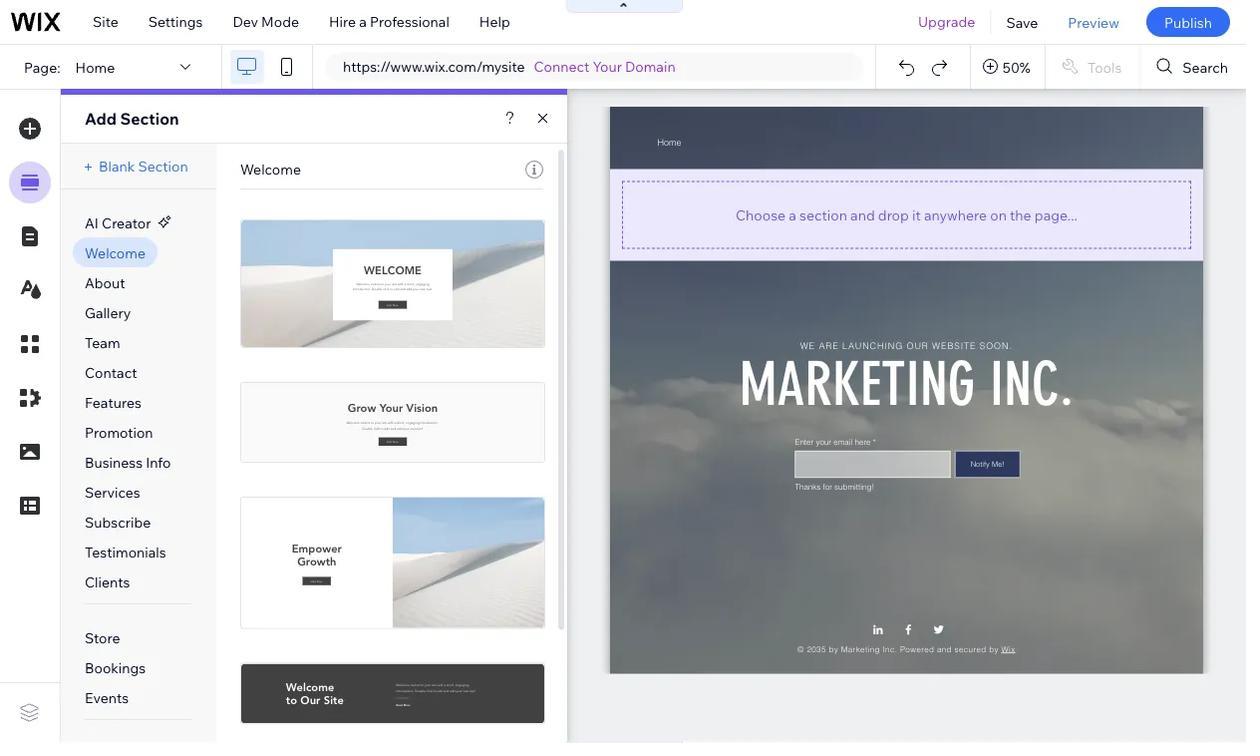 Task type: vqa. For each thing, say whether or not it's contained in the screenshot.
Business Info
yes



Task type: locate. For each thing, give the bounding box(es) containing it.
subscribe
[[85, 514, 151, 531]]

https://www.wix.com/mysite connect your domain
[[343, 58, 676, 75]]

section for add section
[[120, 109, 179, 129]]

preview button
[[1054, 0, 1135, 44]]

info
[[146, 454, 171, 471]]

hire
[[329, 13, 356, 30]]

welcome
[[240, 161, 301, 178], [85, 244, 146, 262]]

business
[[85, 454, 143, 471]]

clients
[[85, 574, 130, 591]]

https://www.wix.com/mysite
[[343, 58, 525, 75]]

section up blank section
[[120, 109, 179, 129]]

connect
[[534, 58, 590, 75]]

publish button
[[1147, 7, 1231, 37]]

settings
[[148, 13, 203, 30]]

hire a professional
[[329, 13, 450, 30]]

1 horizontal spatial welcome
[[240, 161, 301, 178]]

1 horizontal spatial a
[[789, 206, 797, 223]]

1 vertical spatial welcome
[[85, 244, 146, 262]]

a for section
[[789, 206, 797, 223]]

gallery
[[85, 304, 131, 322]]

creator
[[102, 214, 151, 232]]

0 vertical spatial a
[[359, 13, 367, 30]]

help
[[480, 13, 510, 30]]

choose
[[736, 206, 786, 223]]

store
[[85, 629, 120, 647]]

1 vertical spatial a
[[789, 206, 797, 223]]

a
[[359, 13, 367, 30], [789, 206, 797, 223]]

save
[[1007, 13, 1039, 31]]

blank
[[99, 158, 135, 175]]

a right hire
[[359, 13, 367, 30]]

section for blank section
[[138, 158, 188, 175]]

0 vertical spatial section
[[120, 109, 179, 129]]

ai
[[85, 214, 99, 232]]

ai creator
[[85, 214, 151, 232]]

features
[[85, 394, 142, 411]]

section
[[120, 109, 179, 129], [138, 158, 188, 175]]

a for professional
[[359, 13, 367, 30]]

business info
[[85, 454, 171, 471]]

a left section
[[789, 206, 797, 223]]

bookings
[[85, 659, 146, 677]]

section right blank
[[138, 158, 188, 175]]

preview
[[1069, 13, 1120, 31]]

mode
[[261, 13, 299, 30]]

tools
[[1088, 58, 1122, 76]]

0 horizontal spatial a
[[359, 13, 367, 30]]

0 horizontal spatial welcome
[[85, 244, 146, 262]]

add
[[85, 109, 117, 129]]

1 vertical spatial section
[[138, 158, 188, 175]]

about
[[85, 274, 125, 292]]

0 vertical spatial welcome
[[240, 161, 301, 178]]

search
[[1183, 58, 1229, 76]]



Task type: describe. For each thing, give the bounding box(es) containing it.
tools button
[[1046, 45, 1140, 89]]

dev mode
[[233, 13, 299, 30]]

and
[[851, 206, 875, 223]]

events
[[85, 689, 129, 707]]

professional
[[370, 13, 450, 30]]

the
[[1010, 206, 1032, 223]]

section
[[800, 206, 848, 223]]

page...
[[1035, 206, 1078, 223]]

dev
[[233, 13, 258, 30]]

add section
[[85, 109, 179, 129]]

search button
[[1141, 45, 1247, 89]]

upgrade
[[919, 13, 976, 30]]

domain
[[625, 58, 676, 75]]

services
[[85, 484, 140, 501]]

contact
[[85, 364, 137, 382]]

your
[[593, 58, 622, 75]]

drop
[[879, 206, 909, 223]]

publish
[[1165, 13, 1213, 31]]

promotion
[[85, 424, 153, 441]]

blank section
[[99, 158, 188, 175]]

home
[[75, 58, 115, 76]]

testimonials
[[85, 544, 166, 561]]

site
[[93, 13, 118, 30]]

50%
[[1003, 58, 1031, 76]]

anywhere
[[924, 206, 988, 223]]

50% button
[[971, 45, 1045, 89]]

choose a section and drop it anywhere on the page...
[[736, 206, 1078, 223]]

team
[[85, 334, 120, 352]]

save button
[[992, 0, 1054, 44]]

it
[[913, 206, 921, 223]]

on
[[991, 206, 1007, 223]]



